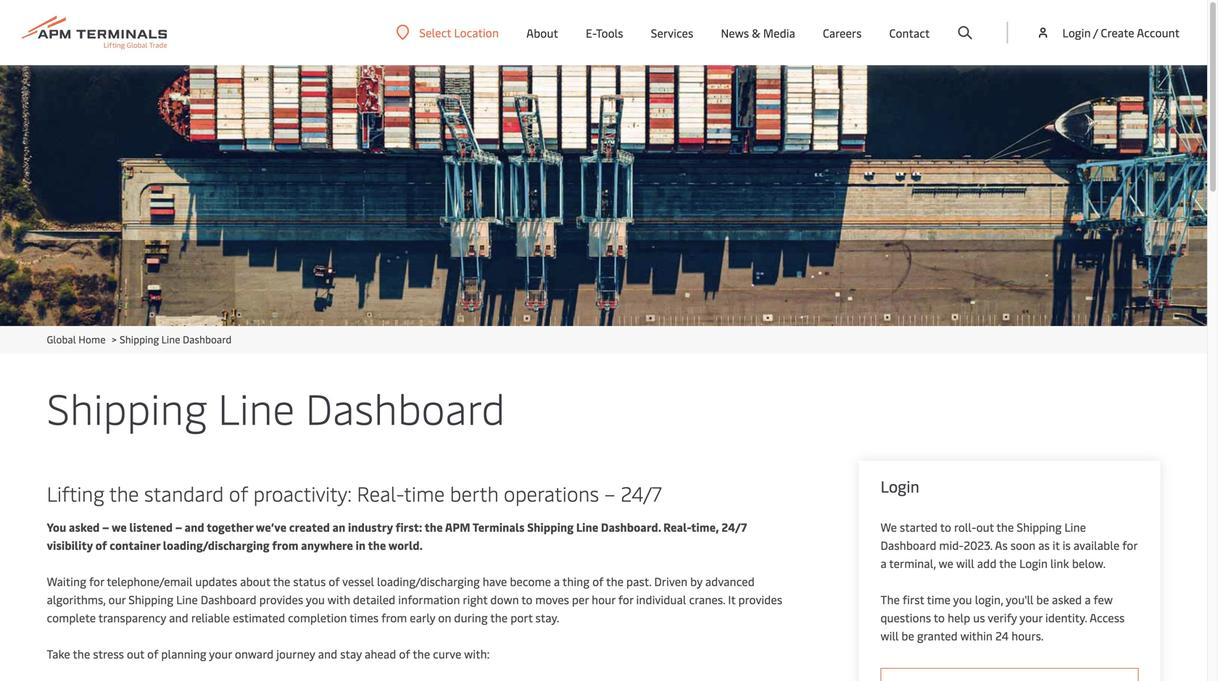 Task type: locate. For each thing, give the bounding box(es) containing it.
for inside we started to roll-out the shipping line dashboard mid-2023. as soon as it is available for a terminal, we will add the login link below.
[[1123, 538, 1138, 554]]

and down standard
[[185, 520, 204, 535]]

early
[[410, 611, 436, 626]]

dashboard. real-
[[601, 520, 692, 535]]

1 vertical spatial asked
[[1053, 592, 1083, 608]]

you inside the first time you login, you'll be asked a few questions to help us verify your identity. access will be granted within 24 hours.
[[954, 592, 973, 608]]

1 horizontal spatial we
[[939, 556, 954, 572]]

select location
[[420, 25, 499, 40]]

a up moves
[[554, 574, 560, 590]]

1 horizontal spatial out
[[977, 520, 995, 535]]

2 provides from the left
[[739, 592, 783, 608]]

services button
[[651, 0, 694, 65]]

on
[[438, 611, 452, 626]]

will down questions
[[881, 629, 899, 644]]

out right stress
[[127, 647, 144, 662]]

hour
[[592, 592, 616, 608]]

take
[[47, 647, 70, 662]]

1 vertical spatial your
[[209, 647, 232, 662]]

&
[[752, 25, 761, 40]]

0 vertical spatial out
[[977, 520, 995, 535]]

2 vertical spatial login
[[1020, 556, 1048, 572]]

we
[[112, 520, 127, 535], [939, 556, 954, 572]]

to
[[941, 520, 952, 535], [522, 592, 533, 608], [934, 611, 945, 626]]

times
[[350, 611, 379, 626]]

and inside the and together we've created an industry first: the apm terminals shipping line dashboard. real-time, 24/7 visibility of container loading/discharging from anywhere in the world.
[[185, 520, 204, 535]]

24/7 right the time,
[[722, 520, 747, 535]]

1 horizontal spatial a
[[881, 556, 887, 572]]

0 vertical spatial login
[[1063, 25, 1091, 40]]

0 horizontal spatial out
[[127, 647, 144, 662]]

global home > shipping line dashboard
[[47, 333, 232, 346]]

from down we've
[[272, 538, 299, 554]]

0 vertical spatial and
[[185, 520, 204, 535]]

shipping down operations
[[528, 520, 574, 535]]

0 vertical spatial your
[[1020, 611, 1043, 626]]

1 horizontal spatial time
[[927, 592, 951, 608]]

0 horizontal spatial from
[[272, 538, 299, 554]]

you
[[47, 520, 66, 535]]

take the stress out of planning your onward journey and stay ahead of the curve with:
[[47, 647, 490, 662]]

individual
[[637, 592, 687, 608]]

below.
[[1073, 556, 1106, 572]]

we up container
[[112, 520, 127, 535]]

1 vertical spatial we
[[939, 556, 954, 572]]

proactivity:
[[253, 480, 352, 507]]

0 horizontal spatial for
[[89, 574, 104, 590]]

2 vertical spatial for
[[619, 592, 634, 608]]

right
[[463, 592, 488, 608]]

your inside the first time you login, you'll be asked a few questions to help us verify your identity. access will be granted within 24 hours.
[[1020, 611, 1043, 626]]

account
[[1138, 25, 1180, 40]]

1 vertical spatial for
[[89, 574, 104, 590]]

1 horizontal spatial provides
[[739, 592, 783, 608]]

0 vertical spatial to
[[941, 520, 952, 535]]

become
[[510, 574, 551, 590]]

2 horizontal spatial for
[[1123, 538, 1138, 554]]

as
[[1039, 538, 1050, 554]]

0 horizontal spatial 24/7
[[621, 480, 662, 507]]

0 vertical spatial asked
[[69, 520, 100, 535]]

for inside the waiting for telephone/email updates about the status of vessel loading/discharging have become a thing of the past. driven by advanced algorithms, our shipping line dashboard provides you with
[[89, 574, 104, 590]]

0 horizontal spatial loading/discharging
[[163, 538, 270, 554]]

of down you asked – we listened –
[[96, 538, 107, 554]]

–
[[605, 480, 616, 507], [102, 520, 109, 535], [175, 520, 182, 535]]

to up mid-
[[941, 520, 952, 535]]

1 horizontal spatial asked
[[1053, 592, 1083, 608]]

to inside detailed information right down to moves per hour for individual cranes. it provides complete transparency and reliable estimated completion times from early on during the port stay.
[[522, 592, 533, 608]]

shipping right >
[[120, 333, 159, 346]]

services
[[651, 25, 694, 40]]

detailed
[[353, 592, 396, 608]]

listened
[[129, 520, 173, 535]]

by
[[691, 574, 703, 590]]

for right hour
[[619, 592, 634, 608]]

0 vertical spatial a
[[881, 556, 887, 572]]

1 vertical spatial will
[[881, 629, 899, 644]]

24/7
[[621, 480, 662, 507], [722, 520, 747, 535]]

0 vertical spatial for
[[1123, 538, 1138, 554]]

for up algorithms,
[[89, 574, 104, 590]]

loading/discharging down "together"
[[163, 538, 270, 554]]

a inside the first time you login, you'll be asked a few questions to help us verify your identity. access will be granted within 24 hours.
[[1085, 592, 1091, 608]]

1 provides from the left
[[259, 592, 303, 608]]

the left apm at the bottom left of page
[[425, 520, 443, 535]]

provides up estimated at the left bottom
[[259, 592, 303, 608]]

2 horizontal spatial login
[[1063, 25, 1091, 40]]

1 vertical spatial and
[[169, 611, 188, 626]]

will left add
[[957, 556, 975, 572]]

stress
[[93, 647, 124, 662]]

to inside we started to roll-out the shipping line dashboard mid-2023. as soon as it is available for a terminal, we will add the login link below.
[[941, 520, 952, 535]]

loading/discharging up the information
[[377, 574, 480, 590]]

1 vertical spatial loading/discharging
[[377, 574, 480, 590]]

will
[[957, 556, 975, 572], [881, 629, 899, 644]]

0 horizontal spatial time
[[404, 480, 445, 507]]

– down lifting
[[102, 520, 109, 535]]

a left terminal,
[[881, 556, 887, 572]]

1 horizontal spatial your
[[1020, 611, 1043, 626]]

0 horizontal spatial be
[[902, 629, 915, 644]]

1 vertical spatial time
[[927, 592, 951, 608]]

down
[[491, 592, 519, 608]]

asked up "visibility"
[[69, 520, 100, 535]]

the first time you login, you'll be asked a few questions to help us verify your identity. access will be granted within 24 hours.
[[881, 592, 1125, 644]]

0 vertical spatial from
[[272, 538, 299, 554]]

1 vertical spatial login
[[881, 476, 920, 497]]

0 vertical spatial be
[[1037, 592, 1050, 608]]

the down down
[[491, 611, 508, 626]]

/
[[1094, 25, 1099, 40]]

– up dashboard. real- in the bottom of the page
[[605, 480, 616, 507]]

the right take
[[73, 647, 90, 662]]

loading/discharging inside the waiting for telephone/email updates about the status of vessel loading/discharging have become a thing of the past. driven by advanced algorithms, our shipping line dashboard provides you with
[[377, 574, 480, 590]]

24
[[996, 629, 1009, 644]]

1 vertical spatial to
[[522, 592, 533, 608]]

1 horizontal spatial you
[[954, 592, 973, 608]]

1 horizontal spatial from
[[382, 611, 407, 626]]

1 horizontal spatial will
[[957, 556, 975, 572]]

a left few
[[1085, 592, 1091, 608]]

0 horizontal spatial provides
[[259, 592, 303, 608]]

from inside detailed information right down to moves per hour for individual cranes. it provides complete transparency and reliable estimated completion times from early on during the port stay.
[[382, 611, 407, 626]]

0 horizontal spatial your
[[209, 647, 232, 662]]

login
[[1063, 25, 1091, 40], [881, 476, 920, 497], [1020, 556, 1048, 572]]

e-tools
[[586, 25, 624, 40]]

journey
[[277, 647, 315, 662]]

0 vertical spatial loading/discharging
[[163, 538, 270, 554]]

login down soon
[[1020, 556, 1048, 572]]

0 horizontal spatial a
[[554, 574, 560, 590]]

1 vertical spatial out
[[127, 647, 144, 662]]

complete
[[47, 611, 96, 626]]

of right ahead
[[399, 647, 410, 662]]

0 horizontal spatial will
[[881, 629, 899, 644]]

0 horizontal spatial –
[[102, 520, 109, 535]]

with:
[[464, 647, 490, 662]]

0 vertical spatial time
[[404, 480, 445, 507]]

provides
[[259, 592, 303, 608], [739, 592, 783, 608]]

help
[[948, 611, 971, 626]]

1 vertical spatial from
[[382, 611, 407, 626]]

provides right it
[[739, 592, 783, 608]]

have
[[483, 574, 507, 590]]

hours.
[[1012, 629, 1044, 644]]

be right you'll
[[1037, 592, 1050, 608]]

be down questions
[[902, 629, 915, 644]]

few
[[1094, 592, 1114, 608]]

1 vertical spatial 24/7
[[722, 520, 747, 535]]

out up 2023.
[[977, 520, 995, 535]]

from down 'detailed'
[[382, 611, 407, 626]]

to inside the first time you login, you'll be asked a few questions to help us verify your identity. access will be granted within 24 hours.
[[934, 611, 945, 626]]

and inside detailed information right down to moves per hour for individual cranes. it provides complete transparency and reliable estimated completion times from early on during the port stay.
[[169, 611, 188, 626]]

the right about
[[273, 574, 291, 590]]

created
[[289, 520, 330, 535]]

your up hours.
[[1020, 611, 1043, 626]]

you asked – we listened –
[[47, 520, 185, 535]]

shipping up the as
[[1017, 520, 1062, 535]]

and together we've created an industry first: the apm terminals shipping line dashboard. real-time, 24/7 visibility of container loading/discharging from anywhere in the world.
[[47, 520, 747, 554]]

contact button
[[890, 0, 930, 65]]

login left /
[[1063, 25, 1091, 40]]

login up the we
[[881, 476, 920, 497]]

1 horizontal spatial login
[[1020, 556, 1048, 572]]

asked up identity.
[[1053, 592, 1083, 608]]

and left stay
[[318, 647, 338, 662]]

1 horizontal spatial be
[[1037, 592, 1050, 608]]

e-
[[586, 25, 596, 40]]

driven
[[655, 574, 688, 590]]

dashboard inside the waiting for telephone/email updates about the status of vessel loading/discharging have become a thing of the past. driven by advanced algorithms, our shipping line dashboard provides you with
[[201, 592, 257, 608]]

1 vertical spatial a
[[554, 574, 560, 590]]

our
[[108, 592, 126, 608]]

time right first
[[927, 592, 951, 608]]

thing
[[563, 574, 590, 590]]

we inside we started to roll-out the shipping line dashboard mid-2023. as soon as it is available for a terminal, we will add the login link below.
[[939, 556, 954, 572]]

2 vertical spatial a
[[1085, 592, 1091, 608]]

you up the help
[[954, 592, 973, 608]]

shipping inside we started to roll-out the shipping line dashboard mid-2023. as soon as it is available for a terminal, we will add the login link below.
[[1017, 520, 1062, 535]]

a
[[881, 556, 887, 572], [554, 574, 560, 590], [1085, 592, 1091, 608]]

lifting
[[47, 480, 105, 507]]

2 horizontal spatial –
[[605, 480, 616, 507]]

0 vertical spatial will
[[957, 556, 975, 572]]

available
[[1074, 538, 1120, 554]]

0 horizontal spatial we
[[112, 520, 127, 535]]

0 horizontal spatial login
[[881, 476, 920, 497]]

to down become
[[522, 592, 533, 608]]

completion
[[288, 611, 347, 626]]

and
[[185, 520, 204, 535], [169, 611, 188, 626], [318, 647, 338, 662]]

1 you from the left
[[306, 592, 325, 608]]

dashboard inside we started to roll-out the shipping line dashboard mid-2023. as soon as it is available for a terminal, we will add the login link below.
[[881, 538, 937, 554]]

shipping down telephone/email
[[129, 592, 174, 608]]

as
[[996, 538, 1008, 554]]

24/7 up dashboard. real- in the bottom of the page
[[621, 480, 662, 507]]

0 horizontal spatial asked
[[69, 520, 100, 535]]

2 vertical spatial to
[[934, 611, 945, 626]]

1 horizontal spatial 24/7
[[722, 520, 747, 535]]

your left the onward
[[209, 647, 232, 662]]

1 vertical spatial be
[[902, 629, 915, 644]]

2 horizontal spatial a
[[1085, 592, 1091, 608]]

– right listened
[[175, 520, 182, 535]]

berth
[[450, 480, 499, 507]]

we down mid-
[[939, 556, 954, 572]]

you up completion
[[306, 592, 325, 608]]

we started to roll-out the shipping line dashboard mid-2023. as soon as it is available for a terminal, we will add the login link below.
[[881, 520, 1138, 572]]

global home link
[[47, 333, 106, 346]]

of
[[229, 480, 248, 507], [96, 538, 107, 554], [329, 574, 340, 590], [593, 574, 604, 590], [147, 647, 158, 662], [399, 647, 410, 662]]

ahead
[[365, 647, 396, 662]]

1 horizontal spatial loading/discharging
[[377, 574, 480, 590]]

for right available
[[1123, 538, 1138, 554]]

granted
[[918, 629, 958, 644]]

time up first:
[[404, 480, 445, 507]]

and left reliable
[[169, 611, 188, 626]]

login for login
[[881, 476, 920, 497]]

during
[[454, 611, 488, 626]]

shipping line dashboard
[[47, 379, 506, 436]]

within
[[961, 629, 993, 644]]

standard
[[144, 480, 224, 507]]

asked
[[69, 520, 100, 535], [1053, 592, 1083, 608]]

line inside we started to roll-out the shipping line dashboard mid-2023. as soon as it is available for a terminal, we will add the login link below.
[[1065, 520, 1087, 535]]

to up granted
[[934, 611, 945, 626]]

2 you from the left
[[954, 592, 973, 608]]

1 horizontal spatial for
[[619, 592, 634, 608]]

you
[[306, 592, 325, 608], [954, 592, 973, 608]]

0 horizontal spatial you
[[306, 592, 325, 608]]

out
[[977, 520, 995, 535], [127, 647, 144, 662]]

24/7 inside the and together we've created an industry first: the apm terminals shipping line dashboard. real-time, 24/7 visibility of container loading/discharging from anywhere in the world.
[[722, 520, 747, 535]]



Task type: vqa. For each thing, say whether or not it's contained in the screenshot.
berth
yes



Task type: describe. For each thing, give the bounding box(es) containing it.
careers
[[823, 25, 862, 40]]

e-tools button
[[586, 0, 624, 65]]

planning
[[161, 647, 207, 662]]

careers button
[[823, 0, 862, 65]]

reliable
[[191, 611, 230, 626]]

for inside detailed information right down to moves per hour for individual cranes. it provides complete transparency and reliable estimated completion times from early on during the port stay.
[[619, 592, 634, 608]]

updates
[[195, 574, 237, 590]]

transparency
[[98, 611, 166, 626]]

line inside the and together we've created an industry first: the apm terminals shipping line dashboard. real-time, 24/7 visibility of container loading/discharging from anywhere in the world.
[[577, 520, 599, 535]]

started
[[900, 520, 938, 535]]

mid-
[[940, 538, 964, 554]]

2 vertical spatial and
[[318, 647, 338, 662]]

a inside the waiting for telephone/email updates about the status of vessel loading/discharging have become a thing of the past. driven by advanced algorithms, our shipping line dashboard provides you with
[[554, 574, 560, 590]]

0 vertical spatial we
[[112, 520, 127, 535]]

container
[[110, 538, 160, 554]]

detailed information right down to moves per hour for individual cranes. it provides complete transparency and reliable estimated completion times from early on during the port stay.
[[47, 592, 783, 626]]

login / create account
[[1063, 25, 1180, 40]]

moves
[[536, 592, 570, 608]]

the inside detailed information right down to moves per hour for individual cranes. it provides complete transparency and reliable estimated completion times from early on during the port stay.
[[491, 611, 508, 626]]

per
[[572, 592, 589, 608]]

estimated
[[233, 611, 285, 626]]

login,
[[976, 592, 1004, 608]]

apm
[[445, 520, 471, 535]]

add
[[978, 556, 997, 572]]

0 vertical spatial 24/7
[[621, 480, 662, 507]]

shipping line dashboard image
[[0, 65, 1208, 326]]

asked inside the first time you login, you'll be asked a few questions to help us verify your identity. access will be granted within 24 hours.
[[1053, 592, 1083, 608]]

first:
[[396, 520, 423, 535]]

in
[[356, 538, 366, 554]]

access
[[1090, 611, 1125, 626]]

of up with
[[329, 574, 340, 590]]

first
[[903, 592, 925, 608]]

media
[[764, 25, 796, 40]]

out inside we started to roll-out the shipping line dashboard mid-2023. as soon as it is available for a terminal, we will add the login link below.
[[977, 520, 995, 535]]

select
[[420, 25, 452, 40]]

about
[[527, 25, 559, 40]]

>
[[112, 333, 117, 346]]

the
[[881, 592, 900, 608]]

the left curve
[[413, 647, 430, 662]]

curve
[[433, 647, 462, 662]]

login inside we started to roll-out the shipping line dashboard mid-2023. as soon as it is available for a terminal, we will add the login link below.
[[1020, 556, 1048, 572]]

the right in
[[368, 538, 386, 554]]

will inside the first time you login, you'll be asked a few questions to help us verify your identity. access will be granted within 24 hours.
[[881, 629, 899, 644]]

together
[[207, 520, 254, 535]]

1 horizontal spatial –
[[175, 520, 182, 535]]

time inside the first time you login, you'll be asked a few questions to help us verify your identity. access will be granted within 24 hours.
[[927, 592, 951, 608]]

login for login / create account
[[1063, 25, 1091, 40]]

advanced
[[706, 574, 755, 590]]

shipping down global home > shipping line dashboard at the left
[[47, 379, 207, 436]]

loading/discharging inside the and together we've created an industry first: the apm terminals shipping line dashboard. real-time, 24/7 visibility of container loading/discharging from anywhere in the world.
[[163, 538, 270, 554]]

create
[[1102, 25, 1135, 40]]

about button
[[527, 0, 559, 65]]

tools
[[596, 25, 624, 40]]

from inside the and together we've created an industry first: the apm terminals shipping line dashboard. real-time, 24/7 visibility of container loading/discharging from anywhere in the world.
[[272, 538, 299, 554]]

login / create account link
[[1036, 0, 1180, 65]]

terminals
[[473, 520, 525, 535]]

with
[[328, 592, 351, 608]]

roll-
[[955, 520, 977, 535]]

industry
[[348, 520, 393, 535]]

status
[[293, 574, 326, 590]]

algorithms,
[[47, 592, 106, 608]]

line inside the waiting for telephone/email updates about the status of vessel loading/discharging have become a thing of the past. driven by advanced algorithms, our shipping line dashboard provides you with
[[176, 592, 198, 608]]

an
[[333, 520, 346, 535]]

information
[[398, 592, 460, 608]]

is
[[1063, 538, 1071, 554]]

a inside we started to roll-out the shipping line dashboard mid-2023. as soon as it is available for a terminal, we will add the login link below.
[[881, 556, 887, 572]]

the down as
[[1000, 556, 1017, 572]]

provides inside detailed information right down to moves per hour for individual cranes. it provides complete transparency and reliable estimated completion times from early on during the port stay.
[[739, 592, 783, 608]]

it
[[728, 592, 736, 608]]

waiting for telephone/email updates about the status of vessel loading/discharging have become a thing of the past. driven by advanced algorithms, our shipping line dashboard provides you with
[[47, 574, 755, 608]]

we
[[881, 520, 898, 535]]

identity.
[[1046, 611, 1088, 626]]

of up hour
[[593, 574, 604, 590]]

questions
[[881, 611, 932, 626]]

shipping inside the waiting for telephone/email updates about the status of vessel loading/discharging have become a thing of the past. driven by advanced algorithms, our shipping line dashboard provides you with
[[129, 592, 174, 608]]

waiting
[[47, 574, 86, 590]]

the up hour
[[607, 574, 624, 590]]

past.
[[627, 574, 652, 590]]

shipping inside the and together we've created an industry first: the apm terminals shipping line dashboard. real-time, 24/7 visibility of container loading/discharging from anywhere in the world.
[[528, 520, 574, 535]]

us
[[974, 611, 986, 626]]

provides inside the waiting for telephone/email updates about the status of vessel loading/discharging have become a thing of the past. driven by advanced algorithms, our shipping line dashboard provides you with
[[259, 592, 303, 608]]

port
[[511, 611, 533, 626]]

2023.
[[964, 538, 993, 554]]

will inside we started to roll-out the shipping line dashboard mid-2023. as soon as it is available for a terminal, we will add the login link below.
[[957, 556, 975, 572]]

vessel
[[343, 574, 374, 590]]

of up "together"
[[229, 480, 248, 507]]

you'll
[[1006, 592, 1034, 608]]

lifting the standard of proactivity: real-time berth operations – 24/7
[[47, 480, 662, 507]]

visibility
[[47, 538, 93, 554]]

of left planning
[[147, 647, 158, 662]]

stay
[[340, 647, 362, 662]]

about
[[240, 574, 271, 590]]

the up you asked – we listened –
[[109, 480, 139, 507]]

the up as
[[997, 520, 1015, 535]]

terminal,
[[890, 556, 937, 572]]

home
[[79, 333, 106, 346]]

stay.
[[536, 611, 560, 626]]

select location button
[[396, 24, 499, 40]]

world.
[[389, 538, 423, 554]]

onward
[[235, 647, 274, 662]]

link
[[1051, 556, 1070, 572]]

of inside the and together we've created an industry first: the apm terminals shipping line dashboard. real-time, 24/7 visibility of container loading/discharging from anywhere in the world.
[[96, 538, 107, 554]]

news & media
[[721, 25, 796, 40]]

location
[[454, 25, 499, 40]]

operations
[[504, 480, 600, 507]]

verify
[[988, 611, 1018, 626]]

you inside the waiting for telephone/email updates about the status of vessel loading/discharging have become a thing of the past. driven by advanced algorithms, our shipping line dashboard provides you with
[[306, 592, 325, 608]]



